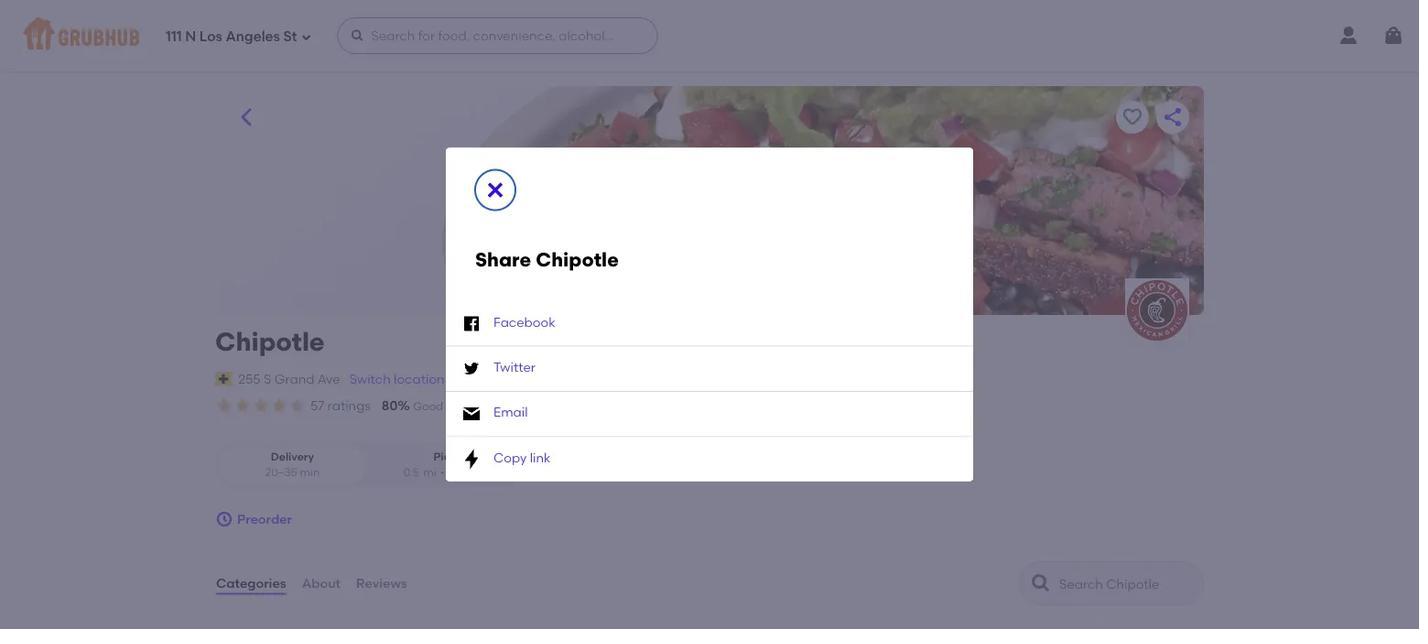 Task type: vqa. For each thing, say whether or not it's contained in the screenshot.
255 S Grand Ave
yes



Task type: locate. For each thing, give the bounding box(es) containing it.
min
[[300, 466, 320, 479], [481, 466, 501, 479]]

chipotle up 's'
[[215, 327, 325, 357]]

los
[[200, 29, 222, 45]]

ratings
[[328, 398, 371, 414]]

57
[[311, 398, 325, 414]]

svg image right •
[[461, 448, 483, 470]]

share icon image
[[1162, 106, 1184, 128]]

categories
[[216, 576, 286, 591]]

reviews
[[356, 576, 407, 591]]

1 min from the left
[[300, 466, 320, 479]]

svg image for copy link
[[461, 448, 483, 470]]

switch location
[[350, 371, 445, 387]]

share chipotle
[[475, 248, 619, 271]]

min down copy
[[481, 466, 501, 479]]

255 s grand ave button
[[237, 369, 341, 389]]

1 horizontal spatial min
[[481, 466, 501, 479]]

1 horizontal spatial chipotle
[[536, 248, 619, 271]]

svg image
[[301, 32, 312, 43], [485, 179, 507, 201], [461, 313, 483, 335], [461, 403, 483, 425], [461, 448, 483, 470]]

•
[[440, 466, 445, 479]]

good
[[413, 400, 443, 413]]

chipotle right 'share'
[[536, 248, 619, 271]]

pickup 0.5 mi • 10–20 min
[[404, 450, 501, 479]]

food
[[446, 400, 470, 413]]

0 horizontal spatial min
[[300, 466, 320, 479]]

2 min from the left
[[481, 466, 501, 479]]

copy link
[[494, 450, 551, 465]]

search icon image
[[1031, 573, 1053, 595]]

min inside pickup 0.5 mi • 10–20 min
[[481, 466, 501, 479]]

twitter
[[494, 359, 536, 375]]

grand
[[275, 371, 315, 387]]

categories button
[[215, 551, 287, 617]]

save this restaurant image
[[1122, 106, 1144, 128]]

delivery
[[271, 450, 314, 463]]

svg image left the facebook
[[461, 313, 483, 335]]

pickup
[[434, 450, 471, 463]]

min down "delivery"
[[300, 466, 320, 479]]

main navigation navigation
[[0, 0, 1420, 71]]

copy
[[494, 450, 527, 465]]

star icon image
[[215, 397, 234, 415], [234, 397, 252, 415], [252, 397, 270, 415], [270, 397, 289, 415], [289, 397, 307, 415], [289, 397, 307, 415]]

80
[[382, 398, 398, 414]]

svg image right the st
[[301, 32, 312, 43]]

option group
[[215, 442, 529, 488]]

0 horizontal spatial chipotle
[[215, 327, 325, 357]]

save this restaurant button
[[1117, 101, 1150, 134]]

svg image
[[1383, 25, 1405, 47], [350, 28, 365, 43], [461, 358, 483, 380], [215, 510, 234, 529]]

svg image left 93
[[461, 403, 483, 425]]

chipotle
[[536, 248, 619, 271], [215, 327, 325, 357]]

caret left icon image
[[235, 106, 257, 128]]

111 n los angeles st
[[166, 29, 297, 45]]

facebook
[[494, 314, 556, 330]]

reviews button
[[355, 551, 408, 617]]

ave
[[318, 371, 340, 387]]

on
[[516, 400, 532, 413]]



Task type: describe. For each thing, give the bounding box(es) containing it.
svg image up 'share'
[[485, 179, 507, 201]]

10–20
[[448, 466, 478, 479]]

0.5
[[404, 466, 420, 479]]

255
[[238, 371, 261, 387]]

share
[[475, 248, 531, 271]]

about button
[[301, 551, 342, 617]]

111
[[166, 29, 182, 45]]

preorder
[[237, 512, 292, 527]]

min inside delivery 20–35 min
[[300, 466, 320, 479]]

angeles
[[226, 29, 280, 45]]

about
[[302, 576, 341, 591]]

switch location button
[[349, 369, 446, 389]]

on time delivery
[[516, 400, 602, 413]]

0 vertical spatial chipotle
[[536, 248, 619, 271]]

delivery
[[561, 400, 602, 413]]

link
[[530, 450, 551, 465]]

255 s grand ave
[[238, 371, 340, 387]]

subscription pass image
[[215, 372, 234, 386]]

switch
[[350, 371, 391, 387]]

mi
[[423, 466, 437, 479]]

svg image for email
[[461, 403, 483, 425]]

time
[[534, 400, 558, 413]]

location
[[394, 371, 445, 387]]

Search Chipotle search field
[[1058, 575, 1198, 593]]

93
[[485, 398, 500, 414]]

email
[[494, 404, 528, 420]]

delivery 20–35 min
[[265, 450, 320, 479]]

20–35
[[265, 466, 297, 479]]

svg image inside preorder button
[[215, 510, 234, 529]]

s
[[264, 371, 272, 387]]

chipotle logo image
[[1126, 278, 1190, 343]]

svg image inside main navigation navigation
[[301, 32, 312, 43]]

option group containing delivery 20–35 min
[[215, 442, 529, 488]]

good food
[[413, 400, 470, 413]]

1 vertical spatial chipotle
[[215, 327, 325, 357]]

svg image for facebook
[[461, 313, 483, 335]]

st
[[284, 29, 297, 45]]

preorder button
[[215, 503, 292, 536]]

57 ratings
[[311, 398, 371, 414]]

n
[[185, 29, 196, 45]]



